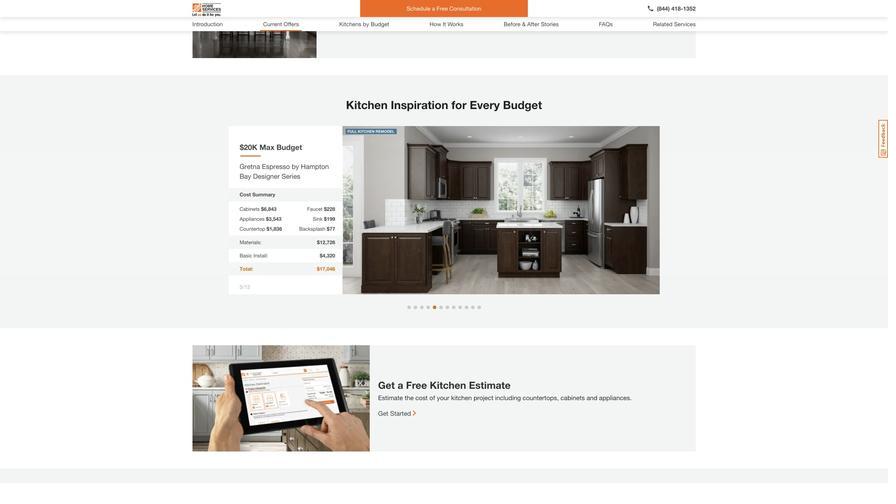 Task type: locate. For each thing, give the bounding box(es) containing it.
1352
[[683, 5, 696, 12]]

how
[[430, 21, 441, 27]]

do it for you logo image
[[192, 0, 221, 19]]

after
[[527, 21, 539, 27]]

2 get from the top
[[378, 410, 388, 418]]

1 get from the top
[[378, 380, 395, 391]]

1 horizontal spatial budget
[[503, 98, 542, 112]]

1 vertical spatial free
[[406, 380, 427, 391]]

free up cost
[[406, 380, 427, 391]]

0 vertical spatial get
[[378, 380, 395, 391]]

1 vertical spatial budget
[[503, 98, 542, 112]]

budget
[[371, 21, 389, 27], [503, 98, 542, 112]]

a inside "button"
[[432, 5, 435, 12]]

kitchens by budget
[[339, 21, 389, 27]]

0 vertical spatial budget
[[371, 21, 389, 27]]

0 vertical spatial a
[[432, 5, 435, 12]]

1 vertical spatial get
[[378, 410, 388, 418]]

schedule a free consultation button
[[360, 0, 528, 17]]

a
[[432, 5, 435, 12], [398, 380, 403, 391]]

1 vertical spatial a
[[398, 380, 403, 391]]

countertops,
[[523, 394, 559, 402]]

a right schedule in the top of the page
[[432, 5, 435, 12]]

current
[[263, 21, 282, 27]]

more
[[325, 16, 340, 24]]

estimate
[[469, 380, 511, 391], [378, 394, 403, 402]]

stories
[[541, 21, 559, 27]]

0 horizontal spatial kitchen
[[346, 98, 388, 112]]

related
[[653, 21, 672, 27]]

estimate up 'project'
[[469, 380, 511, 391]]

(844) 418-1352
[[657, 5, 696, 12]]

schedule a free consultation
[[407, 5, 481, 12]]

more details
[[325, 16, 361, 24]]

get left started
[[378, 410, 388, 418]]

free for consultation
[[437, 5, 448, 12]]

it
[[443, 21, 446, 27]]

consultation
[[449, 5, 481, 12]]

now through 12/10.
[[325, 0, 382, 8]]

kitchen estimator banner images; orange kitchen icon image
[[192, 346, 370, 452]]

inspiration
[[391, 98, 448, 112]]

the
[[405, 394, 414, 402]]

get
[[378, 380, 395, 391], [378, 410, 388, 418]]

free inside "button"
[[437, 5, 448, 12]]

a for schedule
[[432, 5, 435, 12]]

appliances.
[[599, 394, 632, 402]]

free up it
[[437, 5, 448, 12]]

of
[[429, 394, 435, 402]]

(844) 418-1352 link
[[647, 4, 696, 13]]

a up started
[[398, 380, 403, 391]]

1 vertical spatial estimate
[[378, 394, 403, 402]]

estimate up get started
[[378, 394, 403, 402]]

(844)
[[657, 5, 670, 12]]

a for get
[[398, 380, 403, 391]]

get up get started
[[378, 380, 395, 391]]

through
[[340, 0, 362, 8]]

0 vertical spatial free
[[437, 5, 448, 12]]

1 vertical spatial kitchen
[[430, 380, 466, 391]]

0 vertical spatial kitchen
[[346, 98, 388, 112]]

12/10.
[[364, 0, 382, 8]]

1 horizontal spatial estimate
[[469, 380, 511, 391]]

works
[[448, 21, 463, 27]]

0 horizontal spatial a
[[398, 380, 403, 391]]

kitchen
[[346, 98, 388, 112], [430, 380, 466, 391]]

get started
[[378, 410, 411, 418]]

how it works
[[430, 21, 463, 27]]

including
[[495, 394, 521, 402]]

1 horizontal spatial free
[[437, 5, 448, 12]]

0 horizontal spatial estimate
[[378, 394, 403, 402]]

cost
[[415, 394, 428, 402]]

1 horizontal spatial a
[[432, 5, 435, 12]]

0 horizontal spatial free
[[406, 380, 427, 391]]

free
[[437, 5, 448, 12], [406, 380, 427, 391]]

get started link
[[378, 410, 416, 418]]

cabinets
[[561, 394, 585, 402]]

related services
[[653, 21, 696, 27]]

&
[[522, 21, 526, 27]]

get for get started
[[378, 410, 388, 418]]



Task type: describe. For each thing, give the bounding box(es) containing it.
before & after stories
[[504, 21, 559, 27]]

free for kitchen
[[406, 380, 427, 391]]

estimate the cost of your kitchen project including countertops, cabinets and appliances.
[[378, 394, 632, 402]]

project
[[474, 394, 493, 402]]

a shining modern kitchen featuring grey cabinets and classic decor; orange cabinet icon image
[[192, 0, 316, 58]]

and
[[587, 394, 597, 402]]

feedback link image
[[878, 120, 888, 158]]

more details link
[[325, 16, 361, 24]]

current offers
[[263, 21, 299, 27]]

details
[[341, 16, 361, 24]]

offers
[[284, 21, 299, 27]]

get a free kitchen estimate
[[378, 380, 511, 391]]

get for get a free kitchen estimate
[[378, 380, 395, 391]]

kitchen inspiration for every budget
[[346, 98, 542, 112]]

418-
[[671, 5, 683, 12]]

0 horizontal spatial budget
[[371, 21, 389, 27]]

started
[[390, 410, 411, 418]]

faqs
[[599, 21, 613, 27]]

kitchen
[[451, 394, 472, 402]]

kitchens
[[339, 21, 361, 27]]

before
[[504, 21, 520, 27]]

0 vertical spatial estimate
[[469, 380, 511, 391]]

20k max budget gray desktop image
[[228, 126, 660, 295]]

schedule
[[407, 5, 430, 12]]

introduction
[[192, 21, 223, 27]]

your
[[437, 394, 449, 402]]

now
[[325, 0, 338, 8]]

services
[[674, 21, 696, 27]]

1 horizontal spatial kitchen
[[430, 380, 466, 391]]

every
[[470, 98, 500, 112]]

by
[[363, 21, 369, 27]]

for
[[451, 98, 467, 112]]



Task type: vqa. For each thing, say whether or not it's contained in the screenshot.
:
no



